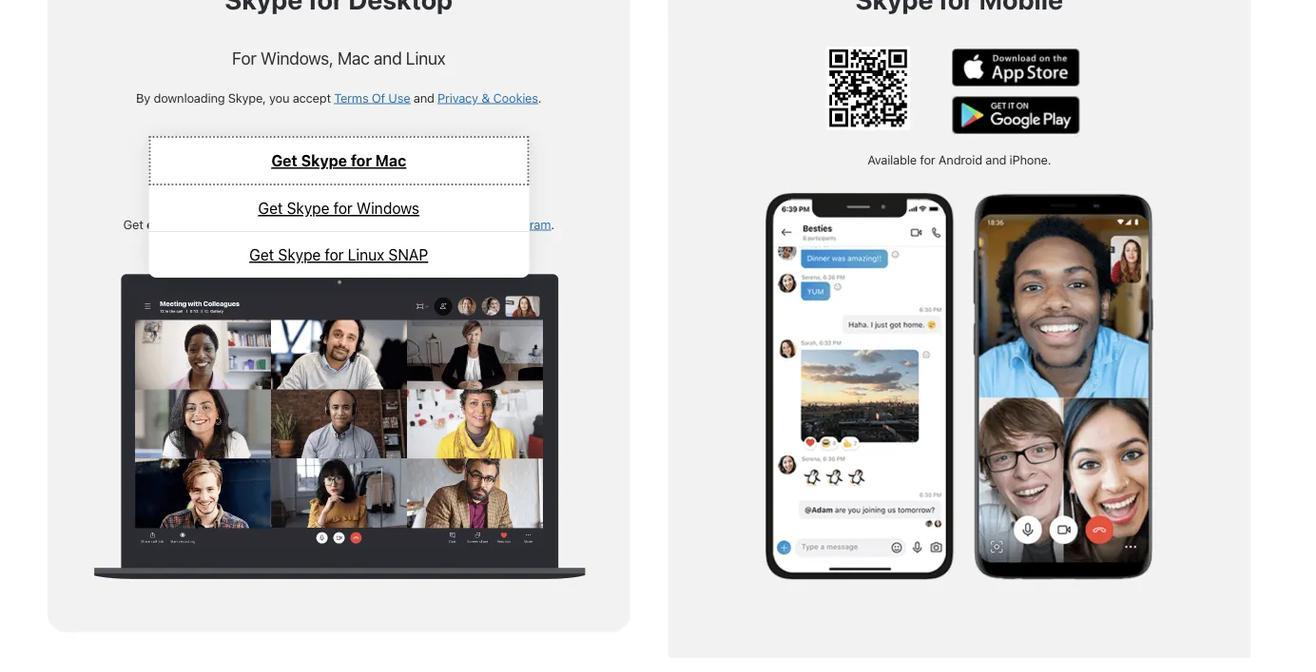 Task type: vqa. For each thing, say whether or not it's contained in the screenshot.
BACK,
no



Task type: describe. For each thing, give the bounding box(es) containing it.
get skype for windows
[[258, 199, 420, 217]]

get skype for mac up get skype for windows link
[[272, 152, 407, 170]]

mac inside list box
[[376, 152, 407, 170]]

snap
[[389, 246, 428, 264]]

linux inside list box
[[348, 246, 385, 264]]

windows,
[[261, 48, 334, 68]]

you
[[269, 90, 290, 105]]

get skype for linux snap link
[[149, 232, 529, 278]]

windows
[[357, 199, 420, 217]]

get skype for mac up "get skype for windows"
[[244, 151, 391, 171]]

get up the
[[244, 151, 273, 171]]

download on the appstore image
[[952, 49, 1081, 86]]

to
[[224, 217, 235, 231]]

and for for windows, mac and linux
[[374, 48, 402, 68]]

get skype for windows link
[[149, 186, 529, 231]]

by
[[136, 90, 150, 105]]

. for skype insider program
[[551, 217, 555, 231]]

accept
[[293, 90, 331, 105]]

privacy & cookies link
[[438, 90, 538, 105]]

iphone.
[[1010, 153, 1052, 167]]

insider
[[463, 217, 500, 231]]

get skype for mac link up "get skype for windows"
[[244, 150, 391, 173]]

get skype for linux snap
[[250, 246, 428, 264]]

android
[[939, 153, 983, 167]]

terms of use link
[[334, 90, 411, 105]]

get right the
[[258, 199, 283, 217]]

program
[[504, 217, 551, 231]]

&
[[482, 90, 490, 105]]

1 horizontal spatial linux
[[406, 48, 446, 68]]

skype on mobile device image
[[766, 187, 1154, 584]]

get left early
[[123, 217, 143, 231]]



Task type: locate. For each thing, give the bounding box(es) containing it.
1 vertical spatial .
[[551, 217, 555, 231]]

for
[[232, 48, 257, 68]]

skype inside get skype for linux snap link
[[278, 246, 321, 264]]

0 horizontal spatial and
[[374, 48, 402, 68]]

available
[[868, 153, 917, 167]]

0 horizontal spatial .
[[538, 90, 542, 105]]

by downloading skype, you accept terms of use and privacy & cookies .
[[136, 90, 542, 105]]

get
[[244, 151, 273, 171], [272, 152, 298, 170], [258, 199, 283, 217], [123, 217, 143, 231], [250, 246, 274, 264]]

downloading
[[154, 90, 225, 105]]

linux up use
[[406, 48, 446, 68]]

1 vertical spatial and
[[414, 90, 435, 105]]

latest
[[260, 217, 291, 231]]

get skype for mac
[[244, 151, 391, 171], [272, 152, 407, 170]]

privacy
[[438, 90, 479, 105]]

innovations
[[332, 217, 395, 231]]

0 vertical spatial linux
[[406, 48, 446, 68]]

2 vertical spatial and
[[986, 153, 1007, 167]]

get down you at the left top of the page
[[272, 152, 298, 170]]

0 vertical spatial and
[[374, 48, 402, 68]]

mac
[[338, 48, 370, 68], [357, 151, 391, 171], [376, 152, 407, 170]]

available for android and iphone.
[[868, 153, 1052, 167]]

and right use
[[414, 90, 435, 105]]

skype inside get skype for windows link
[[287, 199, 330, 217]]

of
[[372, 90, 385, 105]]

the
[[239, 217, 257, 231]]

use
[[389, 90, 411, 105]]

get early access to the latest skype innovations with skype insider program .
[[123, 217, 555, 231]]

2 horizontal spatial and
[[986, 153, 1007, 167]]

get down latest
[[250, 246, 274, 264]]

1 vertical spatial linux
[[348, 246, 385, 264]]

0 vertical spatial .
[[538, 90, 542, 105]]

linux down innovations
[[348, 246, 385, 264]]

and
[[374, 48, 402, 68], [414, 90, 435, 105], [986, 153, 1007, 167]]

download skype through qr code image
[[827, 47, 911, 130]]

access
[[179, 217, 221, 231]]

. right insider
[[551, 217, 555, 231]]

0 horizontal spatial linux
[[348, 246, 385, 264]]

and up of
[[374, 48, 402, 68]]

skype insider program link
[[425, 217, 551, 231]]

get skype for mac link
[[151, 138, 527, 184], [244, 150, 391, 173]]

skype
[[277, 151, 327, 171], [301, 152, 347, 170], [287, 199, 330, 217], [294, 217, 328, 231], [425, 217, 460, 231], [278, 246, 321, 264]]

for
[[331, 151, 353, 171], [351, 152, 372, 170], [920, 153, 936, 167], [334, 199, 353, 217], [325, 246, 344, 264]]

and for available for android and iphone.
[[986, 153, 1007, 167]]

cookies
[[494, 90, 538, 105]]

get skype for mac link up get skype for windows link
[[151, 138, 527, 184]]

1 horizontal spatial .
[[551, 217, 555, 231]]

list box containing get skype for mac
[[149, 136, 529, 278]]

early
[[147, 217, 176, 231]]

with
[[398, 217, 422, 231]]

and left iphone.
[[986, 153, 1007, 167]]

list box
[[149, 136, 529, 278]]

for windows, mac and linux
[[232, 48, 446, 68]]

. right &
[[538, 90, 542, 105]]

get it on google play image
[[952, 96, 1081, 134]]

.
[[538, 90, 542, 105], [551, 217, 555, 231]]

. for privacy & cookies
[[538, 90, 542, 105]]

1 horizontal spatial and
[[414, 90, 435, 105]]

skype,
[[228, 90, 266, 105]]

linux
[[406, 48, 446, 68], [348, 246, 385, 264]]

terms
[[334, 90, 369, 105]]

get skype for mac link inside list box
[[151, 138, 527, 184]]



